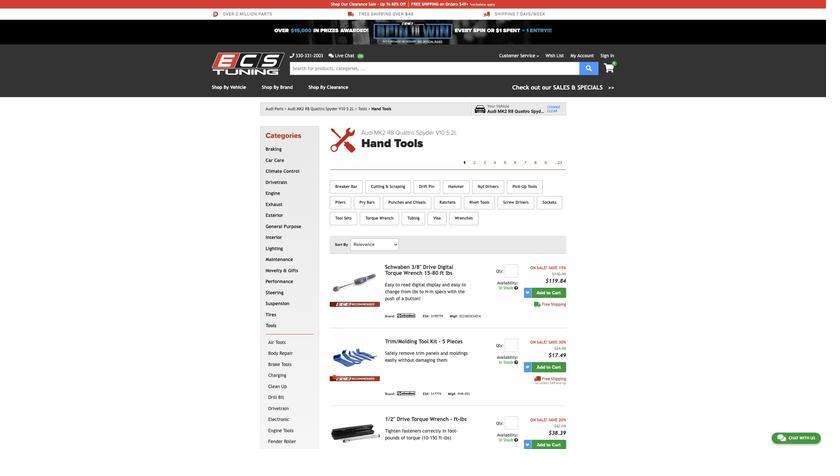 Task type: describe. For each thing, give the bounding box(es) containing it.
0 vertical spatial in
[[313, 27, 319, 34]]

shipping for free shipping on orders $49 and up
[[551, 377, 566, 382]]

comments image
[[329, 53, 334, 58]]

to up "free shipping on orders $49 and up"
[[546, 365, 551, 371]]

tools subcategories element
[[266, 335, 314, 450]]

5.2l inside your vehicle audi mk2 r8 quattro spyder v10 5.2l
[[555, 109, 564, 114]]

hammer
[[448, 185, 464, 189]]

wrench inside schwaben 3/8" drive digital torque wrench 15-80 ft lbs
[[404, 270, 423, 277]]

to
[[386, 2, 390, 7]]

tires
[[266, 313, 276, 318]]

screw drivers link
[[498, 196, 534, 210]]

sale! for $119.84
[[537, 266, 547, 271]]

5 link
[[500, 159, 510, 167]]

r8 inside your vehicle audi mk2 r8 quattro spyder v10 5.2l
[[508, 109, 514, 114]]

question circle image
[[514, 439, 518, 443]]

clearance for by
[[327, 85, 348, 90]]

torque inside schwaben 3/8" drive digital torque wrench 15-80 ft lbs
[[385, 270, 402, 277]]

my account
[[571, 53, 594, 58]]

on for $17.49
[[530, 341, 536, 345]]

quattro for audi mk2 r8 quattro spyder v10 5.2l hand tools
[[396, 129, 414, 137]]

1 vertical spatial tool
[[419, 339, 429, 345]]

official
[[423, 40, 434, 43]]

0 vertical spatial drivetrain link
[[264, 177, 312, 188]]

brand: for schwaben 3/8" drive digital torque wrench 15-80 ft lbs
[[385, 315, 395, 319]]

shipping 7 days/week link
[[484, 11, 545, 17]]

safely remove trim panels and moldings easily without damaging them
[[385, 351, 468, 363]]

categories
[[266, 132, 301, 140]]

punches
[[389, 200, 404, 205]]

brand
[[280, 85, 293, 90]]

0 vertical spatial 2
[[236, 12, 238, 17]]

1 horizontal spatial -
[[439, 339, 441, 345]]

0 vertical spatial 7
[[516, 12, 519, 17]]

general purpose
[[266, 224, 301, 229]]

service
[[520, 53, 535, 58]]

to up the
[[462, 283, 466, 288]]

$1
[[496, 27, 502, 34]]

braking link
[[264, 144, 312, 155]]

engine tools link
[[267, 426, 312, 437]]

ecs tuning image
[[212, 53, 284, 75]]

over
[[393, 12, 404, 17]]

v10 inside your vehicle audi mk2 r8 quattro spyder v10 5.2l
[[546, 109, 554, 114]]

easily
[[385, 358, 397, 363]]

2 vertical spatial torque
[[411, 417, 428, 423]]

every spin or $1 spent = 1 entry!!!
[[455, 27, 552, 34]]

see official rules link
[[418, 40, 442, 44]]

over 2 million parts
[[223, 12, 272, 17]]

and inside 'link'
[[405, 200, 412, 205]]

drivers for nut drivers
[[486, 185, 499, 189]]

1 vertical spatial 5
[[442, 339, 445, 345]]

parts
[[258, 12, 272, 17]]

v10 for audi mk2 r8 quattro spyder v10 5.2l hand tools
[[436, 129, 445, 137]]

wrenches
[[455, 216, 473, 221]]

mfg#: phr-05s
[[448, 393, 470, 397]]

breaker bar link
[[330, 181, 363, 194]]

*exclusions apply link
[[470, 2, 495, 7]]

mk2 inside your vehicle audi mk2 r8 quattro spyder v10 5.2l
[[498, 109, 507, 114]]

0 vertical spatial on
[[440, 2, 444, 7]]

no purchase necessary. see official rules .
[[383, 40, 443, 43]]

quattro inside your vehicle audi mk2 r8 quattro spyder v10 5.2l
[[515, 109, 530, 114]]

$49 inside "link"
[[405, 12, 414, 17]]

brand: for trim/molding tool kit - 5 pieces
[[385, 393, 395, 397]]

shop for shop by clearance
[[309, 85, 319, 90]]

audi mk2 r8 quattro spyder v10 5.2l
[[288, 107, 354, 111]]

sockets link
[[537, 196, 562, 210]]

from
[[401, 289, 411, 295]]

to up "free shipping"
[[546, 290, 551, 296]]

1 horizontal spatial chat
[[789, 437, 798, 441]]

shop for shop by brand
[[262, 85, 272, 90]]

lighting link
[[264, 244, 312, 255]]

4
[[494, 161, 496, 165]]

tighten fasteners correctly in foot- pounds of torque (10-150 ft-lbs)
[[385, 429, 458, 441]]

free inside "free shipping on orders $49 and up"
[[542, 377, 550, 382]]

shop our clearance sale - up to 80% off link
[[331, 1, 409, 7]]

up for clean up
[[281, 384, 287, 390]]

by right 'sort'
[[343, 243, 348, 247]]

body repair link
[[267, 349, 312, 360]]

performance link
[[264, 277, 312, 288]]

3 stock from the top
[[503, 439, 513, 443]]

drill bit
[[268, 396, 284, 401]]

0 vertical spatial chat
[[345, 53, 354, 58]]

shop for shop by vehicle
[[212, 85, 222, 90]]

punches  and chisels
[[389, 200, 426, 205]]

0 vertical spatial tools link
[[358, 107, 370, 111]]

0 vertical spatial drivetrain
[[266, 180, 287, 185]]

audi for audi mk2 r8 quattro spyder v10 5.2l hand tools
[[361, 129, 373, 137]]

stock for $119.84
[[503, 286, 513, 291]]

3 link
[[480, 159, 490, 167]]

mfg#: for schwaben 3/8" drive digital torque wrench 15-80 ft lbs
[[450, 315, 458, 319]]

1 inside paginated product list navigation navigation
[[464, 161, 466, 165]]

qty: for schwaben 3/8" drive digital torque wrench 15-80 ft lbs
[[496, 269, 504, 274]]

free shipping over $49 link
[[348, 11, 414, 17]]

availability: for $119.84
[[497, 281, 518, 286]]

scraping
[[390, 185, 405, 189]]

every
[[455, 27, 472, 34]]

0 horizontal spatial wrench
[[379, 216, 394, 221]]

purpose
[[284, 224, 301, 229]]

$140.99
[[552, 272, 566, 277]]

my account link
[[571, 53, 594, 58]]

80
[[432, 270, 438, 277]]

easy to read digital display and easy to change from lbs to n-m specs with the push of a button!
[[385, 283, 466, 302]]

in inside tighten fasteners correctly in foot- pounds of torque (10-150 ft-lbs)
[[442, 429, 446, 434]]

and inside easy to read digital display and easy to change from lbs to n-m specs with the push of a button!
[[442, 283, 450, 288]]

lbs inside easy to read digital display and easy to change from lbs to n-m specs with the push of a button!
[[412, 289, 418, 295]]

interior
[[266, 235, 282, 241]]

0 vertical spatial ft-
[[454, 417, 460, 423]]

1/2" drive torque wrench - ft-lbs link
[[385, 417, 467, 423]]

change link
[[547, 105, 561, 109]]

steering
[[266, 290, 284, 296]]

3 add from the top
[[537, 443, 545, 448]]

on inside on sale!                         save 20% $47.99 $38.39
[[530, 418, 536, 423]]

push
[[385, 296, 395, 302]]

question circle image for $119.84
[[514, 287, 518, 290]]

in stock for $17.49
[[499, 361, 514, 365]]

chat with us link
[[772, 433, 821, 445]]

sort by
[[335, 243, 348, 247]]

…23 link
[[551, 159, 566, 167]]

…23
[[555, 161, 562, 165]]

on for $119.84
[[530, 266, 536, 271]]

climate
[[266, 169, 282, 174]]

quattro for audi mk2 r8 quattro spyder v10 5.2l
[[311, 107, 324, 111]]

schwaben
[[385, 264, 410, 271]]

up inside shop our clearance sale - up to 80% off link
[[380, 2, 385, 7]]

ft
[[440, 270, 444, 277]]

drift pin
[[419, 185, 434, 189]]

spent
[[503, 27, 520, 34]]

in stock for $119.84
[[499, 286, 514, 291]]

3 add to cart button from the top
[[531, 441, 566, 450]]

engine for engine tools
[[268, 429, 282, 434]]

drive inside schwaben 3/8" drive digital torque wrench 15-80 ft lbs
[[423, 264, 436, 271]]

80%
[[391, 2, 399, 7]]

.
[[442, 40, 443, 43]]

2 inside paginated product list navigation navigation
[[473, 161, 476, 165]]

3 availability: from the top
[[497, 434, 518, 438]]

to left the n-
[[419, 289, 424, 295]]

$49+
[[459, 2, 469, 7]]

sale! inside on sale!                         save 20% $47.99 $38.39
[[537, 418, 547, 423]]

1 vertical spatial drivetrain link
[[267, 404, 312, 415]]

free for free shipping
[[542, 303, 550, 307]]

pounds
[[385, 436, 400, 441]]

clearance for our
[[349, 2, 367, 7]]

foot-
[[448, 429, 458, 434]]

days/week
[[520, 12, 545, 17]]

engine for engine
[[266, 191, 280, 196]]

0 horizontal spatial vehicle
[[230, 85, 246, 90]]

mfg#: for trim/molding tool kit - 5 pieces
[[448, 393, 456, 397]]

023382sch01a
[[459, 315, 481, 319]]

customer service
[[499, 53, 535, 58]]

shop by vehicle
[[212, 85, 246, 90]]

add to cart for $17.49
[[537, 365, 561, 371]]

drivetrain inside tools subcategories element
[[268, 407, 289, 412]]

drift
[[419, 185, 427, 189]]

us
[[811, 437, 815, 441]]

audi mk2 r8 quattro spyder v10 5.2l link
[[288, 107, 357, 111]]

sales & specials link
[[512, 83, 614, 92]]

of inside easy to read digital display and easy to change from lbs to n-m specs with the push of a button!
[[396, 296, 400, 302]]

vehicle inside your vehicle audi mk2 r8 quattro spyder v10 5.2l
[[496, 104, 509, 109]]

0 horizontal spatial tools link
[[264, 321, 312, 332]]

car care
[[266, 158, 284, 163]]

to down $38.39
[[546, 443, 551, 448]]

330-331-2003
[[296, 53, 323, 58]]

schwaben - corporate logo image for schwaben
[[397, 314, 416, 318]]

ship
[[422, 2, 430, 7]]

fender roller
[[268, 440, 296, 445]]

wish list link
[[546, 53, 564, 58]]

$49 inside "free shipping on orders $49 and up"
[[550, 382, 555, 385]]

r8 for audi mk2 r8 quattro spyder v10 5.2l
[[305, 107, 309, 111]]

0 vertical spatial tool
[[335, 216, 343, 221]]

2 horizontal spatial lbs
[[460, 417, 467, 423]]

add to cart button for $119.84
[[531, 288, 566, 298]]

3 in stock from the top
[[499, 439, 514, 443]]

maintenance link
[[264, 255, 312, 266]]

3 qty: from the top
[[496, 422, 504, 426]]

5.2l for audi mk2 r8 quattro spyder v10 5.2l
[[346, 107, 354, 111]]

sales
[[553, 84, 570, 91]]

0 vertical spatial 1
[[526, 27, 529, 34]]

517779
[[431, 393, 441, 397]]

wrenches link
[[449, 212, 479, 225]]

2 vertical spatial wrench
[[430, 417, 449, 423]]

nut drivers link
[[472, 181, 504, 194]]

& for novelty
[[283, 268, 287, 274]]

0 vertical spatial torque
[[365, 216, 378, 221]]

torque wrench link
[[360, 212, 399, 225]]

with inside easy to read digital display and easy to change from lbs to n-m specs with the push of a button!
[[448, 289, 457, 295]]



Task type: locate. For each thing, give the bounding box(es) containing it.
tool left kit
[[419, 339, 429, 345]]

2 vertical spatial add to cart
[[537, 443, 561, 448]]

1 horizontal spatial tools link
[[358, 107, 370, 111]]

shipping inside shipping 7 days/week link
[[495, 12, 515, 17]]

2 horizontal spatial v10
[[546, 109, 554, 114]]

1 vertical spatial brand:
[[385, 393, 395, 397]]

1 sale! from the top
[[537, 266, 547, 271]]

car
[[266, 158, 273, 163]]

in
[[610, 53, 614, 58], [499, 286, 502, 291], [499, 361, 502, 365], [499, 439, 502, 443]]

add to cart button
[[531, 288, 566, 298], [531, 363, 566, 373], [531, 441, 566, 450]]

3 save from the top
[[549, 418, 558, 423]]

of left torque
[[401, 436, 405, 441]]

audi mk2 r8 quattro spyder v10 5.2l hand tools
[[361, 129, 457, 151]]

schwaben - corporate logo image
[[397, 314, 416, 318], [397, 392, 416, 396]]

with inside chat with us link
[[800, 437, 809, 441]]

0 horizontal spatial tool
[[335, 216, 343, 221]]

audi inside your vehicle audi mk2 r8 quattro spyder v10 5.2l
[[487, 109, 497, 114]]

free inside "link"
[[359, 12, 370, 17]]

1 horizontal spatial 1
[[526, 27, 529, 34]]

sign in link
[[601, 53, 614, 58]]

our
[[341, 2, 348, 7]]

vehicle down ecs tuning image
[[230, 85, 246, 90]]

sale! inside on sale!                         save 15% $140.99 $119.84
[[537, 266, 547, 271]]

schwaben - corporate logo image for trim/molding
[[397, 392, 416, 396]]

drive right the 1/2"
[[397, 417, 410, 423]]

2 cart from the top
[[552, 365, 561, 371]]

0 horizontal spatial $49
[[405, 12, 414, 17]]

1 horizontal spatial tool
[[419, 339, 429, 345]]

0 vertical spatial availability:
[[497, 281, 518, 286]]

& left gifts at bottom left
[[283, 268, 287, 274]]

save up '$140.99'
[[549, 266, 558, 271]]

charging link
[[267, 371, 312, 382]]

add to cart down $38.39
[[537, 443, 561, 448]]

up up screw drivers
[[522, 185, 527, 189]]

0 vertical spatial brand:
[[385, 315, 395, 319]]

0 horizontal spatial lbs
[[412, 289, 418, 295]]

1 vertical spatial with
[[800, 437, 809, 441]]

brand: down push
[[385, 315, 395, 319]]

0 vertical spatial save
[[549, 266, 558, 271]]

vehicle right your
[[496, 104, 509, 109]]

cart for $119.84
[[552, 290, 561, 296]]

5.2l for audi mk2 r8 quattro spyder v10 5.2l hand tools
[[446, 129, 457, 137]]

audi parts
[[266, 107, 283, 111]]

availability: for $17.49
[[497, 356, 518, 360]]

wrench down punches
[[379, 216, 394, 221]]

charging
[[268, 373, 286, 379]]

torque
[[407, 436, 420, 441]]

1 horizontal spatial of
[[401, 436, 405, 441]]

wrench up 'correctly'
[[430, 417, 449, 423]]

n-
[[425, 289, 430, 295]]

over 2 million parts link
[[212, 11, 272, 17]]

0 vertical spatial mfg#:
[[450, 315, 458, 319]]

ft-
[[454, 417, 460, 423], [439, 436, 444, 441]]

7 left 'days/week'
[[516, 12, 519, 17]]

es#:
[[423, 315, 430, 319], [423, 393, 430, 397]]

1 es#: from the top
[[423, 315, 430, 319]]

(10-
[[422, 436, 430, 441]]

drivetrain link down bit
[[267, 404, 312, 415]]

cart down $17.49
[[552, 365, 561, 371]]

sale! up $119.84
[[537, 266, 547, 271]]

novelty
[[266, 268, 282, 274]]

of left the "a"
[[396, 296, 400, 302]]

in up lbs)
[[442, 429, 446, 434]]

save inside on sale!                         save 15% $140.99 $119.84
[[549, 266, 558, 271]]

on sale!                         save 30% $24.99 $17.49
[[530, 341, 566, 359]]

shipping inside "free shipping on orders $49 and up"
[[551, 377, 566, 382]]

0 vertical spatial schwaben - corporate logo image
[[397, 314, 416, 318]]

& for cutting
[[386, 185, 388, 189]]

2 stock from the top
[[503, 361, 513, 365]]

1 vertical spatial over
[[274, 27, 289, 34]]

drivetrain link
[[264, 177, 312, 188], [267, 404, 312, 415]]

sale! for $17.49
[[537, 341, 547, 345]]

up inside clean up link
[[281, 384, 287, 390]]

0 vertical spatial shipping
[[495, 12, 515, 17]]

2 schwaben - corporate logo image from the top
[[397, 392, 416, 396]]

in for question circle image for $119.84
[[499, 286, 502, 291]]

audi inside audi mk2 r8 quattro spyder v10 5.2l hand tools
[[361, 129, 373, 137]]

2 horizontal spatial &
[[572, 84, 576, 91]]

- up foot-
[[450, 417, 452, 423]]

0 vertical spatial in stock
[[499, 286, 514, 291]]

add to wish list image
[[526, 292, 529, 295], [526, 444, 529, 447]]

1 horizontal spatial lbs
[[446, 270, 453, 277]]

body repair
[[268, 351, 293, 357]]

drivetrain down climate
[[266, 180, 287, 185]]

& right sales
[[572, 84, 576, 91]]

1 vertical spatial vehicle
[[496, 104, 509, 109]]

1 vertical spatial save
[[549, 341, 558, 345]]

es#3199779 - 023382sch01a - schwaben 3/8" drive digital torque wrench 15-80 ft lbs - easy to read digital display and easy to change from lbs to n-m specs with the push of a button! - schwaben - audi bmw volkswagen mercedes benz mini porsche image
[[330, 265, 380, 302]]

2 question circle image from the top
[[514, 361, 518, 365]]

panels
[[426, 351, 439, 356]]

tools inside audi mk2 r8 quattro spyder v10 5.2l hand tools
[[394, 137, 423, 151]]

engine up fender
[[268, 429, 282, 434]]

0 vertical spatial add
[[537, 290, 545, 296]]

add to cart
[[537, 290, 561, 296], [537, 365, 561, 371], [537, 443, 561, 448]]

pick-up tools link
[[507, 181, 543, 194]]

over for over 2 million parts
[[223, 12, 234, 17]]

audi for audi mk2 r8 quattro spyder v10 5.2l
[[288, 107, 296, 111]]

mk2 inside audi mk2 r8 quattro spyder v10 5.2l hand tools
[[374, 129, 386, 137]]

maintenance
[[266, 257, 293, 263]]

0 vertical spatial lbs
[[446, 270, 453, 277]]

1 vertical spatial &
[[386, 185, 388, 189]]

on left 20%
[[530, 418, 536, 423]]

1 horizontal spatial v10
[[436, 129, 445, 137]]

sale! left "30%"
[[537, 341, 547, 345]]

and inside safely remove trim panels and moldings easily without damaging them
[[441, 351, 448, 356]]

add to cart button down $38.39
[[531, 441, 566, 450]]

1 horizontal spatial drive
[[423, 264, 436, 271]]

lbs inside schwaben 3/8" drive digital torque wrench 15-80 ft lbs
[[446, 270, 453, 277]]

pin
[[429, 185, 434, 189]]

shop by brand
[[262, 85, 293, 90]]

drive
[[423, 264, 436, 271], [397, 417, 410, 423]]

1 vertical spatial es#:
[[423, 393, 430, 397]]

1 schwaben - corporate logo image from the top
[[397, 314, 416, 318]]

2 vertical spatial cart
[[552, 443, 561, 448]]

2 sale! from the top
[[537, 341, 547, 345]]

easy
[[385, 283, 394, 288]]

drivers right nut
[[486, 185, 499, 189]]

v10 for audi mk2 r8 quattro spyder v10 5.2l
[[339, 107, 345, 111]]

schwaben 3/8" drive digital torque wrench 15-80 ft lbs link
[[385, 264, 453, 277]]

easy
[[451, 283, 460, 288]]

chat right live
[[345, 53, 354, 58]]

save left 20%
[[549, 418, 558, 423]]

sale! inside on sale!                         save 30% $24.99 $17.49
[[537, 341, 547, 345]]

shipping for free shipping
[[551, 303, 566, 307]]

r8 for audi mk2 r8 quattro spyder v10 5.2l hand tools
[[387, 129, 394, 137]]

0 horizontal spatial 5.2l
[[346, 107, 354, 111]]

$24.99
[[554, 347, 566, 351]]

3 sale! from the top
[[537, 418, 547, 423]]

2 vertical spatial qty:
[[496, 422, 504, 426]]

shop
[[331, 2, 340, 7], [212, 85, 222, 90], [262, 85, 272, 90], [309, 85, 319, 90]]

1 vertical spatial drive
[[397, 417, 410, 423]]

up for pick-up tools
[[522, 185, 527, 189]]

shop for shop our clearance sale - up to 80% off
[[331, 2, 340, 7]]

qty: for trim/molding tool kit - 5 pieces
[[496, 344, 504, 348]]

drivers for screw drivers
[[516, 200, 529, 205]]

- for sale
[[377, 2, 379, 7]]

up left to
[[380, 2, 385, 7]]

sales & specials
[[553, 84, 603, 91]]

1 vertical spatial tools link
[[264, 321, 312, 332]]

1 brand: from the top
[[385, 315, 395, 319]]

0 vertical spatial &
[[572, 84, 576, 91]]

shipping down $119.84
[[551, 303, 566, 307]]

1 add to cart from the top
[[537, 290, 561, 296]]

tools link
[[358, 107, 370, 111], [264, 321, 312, 332]]

free down $119.84
[[542, 303, 550, 307]]

1 vertical spatial stock
[[503, 361, 513, 365]]

free shipping over $49
[[359, 12, 414, 17]]

category navigation element
[[260, 126, 319, 450]]

0 vertical spatial add to cart button
[[531, 288, 566, 298]]

add to cart up "free shipping"
[[537, 290, 561, 296]]

in for question circle image for $17.49
[[499, 361, 502, 365]]

add to wish list image for $38.39
[[526, 444, 529, 447]]

add right add to wish list icon
[[537, 365, 545, 371]]

1 right =
[[526, 27, 529, 34]]

mfg#: 023382sch01a
[[450, 315, 481, 319]]

0 vertical spatial hand
[[372, 107, 381, 111]]

lbs right ft
[[446, 270, 453, 277]]

orders
[[446, 2, 458, 7]]

engine up exhaust
[[266, 191, 280, 196]]

0 horizontal spatial spyder
[[326, 107, 338, 111]]

exterior link
[[264, 211, 312, 222]]

1 vertical spatial free
[[542, 303, 550, 307]]

lbs down phr-
[[460, 417, 467, 423]]

1 horizontal spatial 2
[[473, 161, 476, 165]]

2 add to cart button from the top
[[531, 363, 566, 373]]

1 horizontal spatial ft-
[[454, 417, 460, 423]]

torque up easy
[[385, 270, 402, 277]]

2 horizontal spatial spyder
[[531, 109, 545, 114]]

screw drivers
[[503, 200, 529, 205]]

ecs tuning recommends this product. image
[[330, 302, 380, 307], [330, 377, 380, 382]]

by
[[224, 85, 229, 90], [274, 85, 279, 90], [320, 85, 326, 90], [343, 243, 348, 247]]

to right easy
[[396, 283, 400, 288]]

repair
[[280, 351, 293, 357]]

engine inside tools subcategories element
[[268, 429, 282, 434]]

mfg#: left 023382sch01a
[[450, 315, 458, 319]]

1 availability: from the top
[[497, 281, 518, 286]]

free for free shipping over $49
[[359, 12, 370, 17]]

0 horizontal spatial -
[[377, 2, 379, 7]]

off
[[400, 2, 406, 7]]

cart for $17.49
[[552, 365, 561, 371]]

wrench up digital
[[404, 270, 423, 277]]

over for over $15,000 in prizes
[[274, 27, 289, 34]]

clearance right our
[[349, 2, 367, 7]]

3 on from the top
[[530, 418, 536, 423]]

$49
[[405, 12, 414, 17], [550, 382, 555, 385]]

2 horizontal spatial torque
[[411, 417, 428, 423]]

0 vertical spatial $49
[[405, 12, 414, 17]]

2 horizontal spatial r8
[[508, 109, 514, 114]]

on left "30%"
[[530, 341, 536, 345]]

add
[[537, 290, 545, 296], [537, 365, 545, 371], [537, 443, 545, 448]]

2 on from the top
[[530, 341, 536, 345]]

by down ecs tuning image
[[224, 85, 229, 90]]

cutting & scraping
[[371, 185, 405, 189]]

ft- right the 150 at the bottom right of the page
[[439, 436, 444, 441]]

shopping cart image
[[604, 64, 614, 73]]

trim
[[416, 351, 425, 356]]

and up the specs
[[442, 283, 450, 288]]

add to cart up "free shipping on orders $49 and up"
[[537, 365, 561, 371]]

0 vertical spatial vehicle
[[230, 85, 246, 90]]

tool
[[335, 216, 343, 221], [419, 339, 429, 345]]

2 right 1 link
[[473, 161, 476, 165]]

1 cart from the top
[[552, 290, 561, 296]]

drive right 3/8"
[[423, 264, 436, 271]]

1 on from the top
[[530, 266, 536, 271]]

es#517779 - phr-05s - trim/molding tool kit - 5 pieces - safely remove trim panels and moldings easily without damaging them - schwaben - audi bmw volkswagen mercedes benz mini porsche image
[[330, 339, 380, 377]]

1 qty: from the top
[[496, 269, 504, 274]]

1 vertical spatial add to cart button
[[531, 363, 566, 373]]

0 vertical spatial es#:
[[423, 315, 430, 319]]

$15,000
[[291, 27, 311, 34]]

1 stock from the top
[[503, 286, 513, 291]]

0 horizontal spatial quattro
[[311, 107, 324, 111]]

cart down $38.39
[[552, 443, 561, 448]]

on inside "free shipping on orders $49 and up"
[[535, 382, 539, 385]]

Search text field
[[290, 62, 579, 75]]

1 add to cart button from the top
[[531, 288, 566, 298]]

mk2 for audi mk2 r8 quattro spyder v10 5.2l hand tools
[[374, 129, 386, 137]]

on inside on sale!                         save 15% $140.99 $119.84
[[530, 266, 536, 271]]

wrench
[[379, 216, 394, 221], [404, 270, 423, 277], [430, 417, 449, 423]]

cutting
[[371, 185, 384, 189]]

cutting & scraping link
[[365, 181, 411, 194]]

cart down $119.84
[[552, 290, 561, 296]]

0 horizontal spatial in
[[313, 27, 319, 34]]

1 horizontal spatial $49
[[550, 382, 555, 385]]

punches  and chisels link
[[383, 196, 431, 210]]

add to cart button up "free shipping on orders $49 and up"
[[531, 363, 566, 373]]

1 vertical spatial drivetrain
[[268, 407, 289, 412]]

1 add to wish list image from the top
[[526, 292, 529, 295]]

1 vertical spatial shipping
[[551, 303, 566, 307]]

1 in stock from the top
[[499, 286, 514, 291]]

and inside "free shipping on orders $49 and up"
[[556, 382, 561, 385]]

0 vertical spatial qty:
[[496, 269, 504, 274]]

clearance up audi mk2 r8 quattro spyder v10 5.2l "link"
[[327, 85, 348, 90]]

performance
[[266, 279, 293, 285]]

search image
[[586, 65, 592, 71]]

0 vertical spatial add to cart
[[537, 290, 561, 296]]

es#: left 517779
[[423, 393, 430, 397]]

up inside pick-up tools link
[[522, 185, 527, 189]]

tool left sets on the top
[[335, 216, 343, 221]]

audi for audi parts
[[266, 107, 273, 111]]

2 qty: from the top
[[496, 344, 504, 348]]

by up audi mk2 r8 quattro spyder v10 5.2l "link"
[[320, 85, 326, 90]]

2 left million
[[236, 12, 238, 17]]

0 horizontal spatial drive
[[397, 417, 410, 423]]

2 es#: from the top
[[423, 393, 430, 397]]

nut drivers
[[478, 185, 499, 189]]

7 left 8
[[524, 161, 526, 165]]

and up them
[[441, 351, 448, 356]]

=
[[522, 27, 525, 34]]

on right ping
[[440, 2, 444, 7]]

es#: for wrench
[[423, 315, 430, 319]]

1 vertical spatial add to cart
[[537, 365, 561, 371]]

drivers right screw
[[516, 200, 529, 205]]

and left up
[[556, 382, 561, 385]]

schwaben - corporate logo image left es#: 517779
[[397, 392, 416, 396]]

2 add from the top
[[537, 365, 545, 371]]

with left us
[[800, 437, 809, 441]]

- right sale
[[377, 2, 379, 7]]

0 horizontal spatial 2
[[236, 12, 238, 17]]

2 vertical spatial save
[[549, 418, 558, 423]]

5.2l inside audi mk2 r8 quattro spyder v10 5.2l hand tools
[[446, 129, 457, 137]]

& for sales
[[572, 84, 576, 91]]

7
[[516, 12, 519, 17], [524, 161, 526, 165]]

2 availability: from the top
[[497, 356, 518, 360]]

add up "free shipping"
[[537, 290, 545, 296]]

add for $17.49
[[537, 365, 545, 371]]

button!
[[405, 296, 421, 302]]

tools link left hand tools
[[358, 107, 370, 111]]

bar
[[351, 185, 357, 189]]

None number field
[[505, 265, 518, 278], [505, 339, 518, 352], [505, 417, 518, 430], [505, 265, 518, 278], [505, 339, 518, 352], [505, 417, 518, 430]]

1 vertical spatial torque
[[385, 270, 402, 277]]

0 horizontal spatial v10
[[339, 107, 345, 111]]

stock for $17.49
[[503, 361, 513, 365]]

330-
[[296, 53, 305, 58]]

2 vertical spatial shipping
[[551, 377, 566, 382]]

ecs tuning 'spin to win' contest logo image
[[374, 22, 452, 39]]

in left prizes
[[313, 27, 319, 34]]

by for vehicle
[[224, 85, 229, 90]]

specials
[[578, 84, 603, 91]]

1 horizontal spatial torque
[[385, 270, 402, 277]]

1 vertical spatial question circle image
[[514, 361, 518, 365]]

pliers link
[[330, 196, 351, 210]]

1 question circle image from the top
[[514, 287, 518, 290]]

drill
[[268, 396, 277, 401]]

5 right 4
[[504, 161, 506, 165]]

- right kit
[[439, 339, 441, 345]]

electronic link
[[267, 415, 312, 426]]

save
[[549, 266, 558, 271], [549, 341, 558, 345], [549, 418, 558, 423]]

2 vertical spatial on
[[530, 418, 536, 423]]

mfg#:
[[450, 315, 458, 319], [448, 393, 456, 397]]

free
[[359, 12, 370, 17], [542, 303, 550, 307], [542, 377, 550, 382]]

hand inside audi mk2 r8 quattro spyder v10 5.2l hand tools
[[361, 137, 391, 151]]

2 horizontal spatial wrench
[[430, 417, 449, 423]]

add to cart button up "free shipping"
[[531, 288, 566, 298]]

brand: up the 1/2"
[[385, 393, 395, 397]]

engine
[[266, 191, 280, 196], [268, 429, 282, 434]]

on inside on sale!                         save 30% $24.99 $17.49
[[530, 341, 536, 345]]

2 vertical spatial -
[[450, 417, 452, 423]]

parts
[[275, 107, 283, 111]]

2 brand: from the top
[[385, 393, 395, 397]]

engine link
[[264, 188, 312, 199]]

tool sets link
[[330, 212, 357, 225]]

exhaust
[[266, 202, 283, 207]]

1 horizontal spatial r8
[[387, 129, 394, 137]]

1 left 2 link
[[464, 161, 466, 165]]

7 inside paginated product list navigation navigation
[[524, 161, 526, 165]]

change
[[385, 289, 400, 295]]

v10 inside audi mk2 r8 quattro spyder v10 5.2l hand tools
[[436, 129, 445, 137]]

free left up
[[542, 377, 550, 382]]

wish list
[[546, 53, 564, 58]]

pry
[[359, 200, 366, 205]]

1 save from the top
[[549, 266, 558, 271]]

0 vertical spatial up
[[380, 2, 385, 7]]

save for $119.84
[[549, 266, 558, 271]]

and
[[405, 200, 412, 205], [442, 283, 450, 288], [441, 351, 448, 356], [556, 382, 561, 385]]

05s
[[465, 393, 470, 397]]

audi left parts
[[266, 107, 273, 111]]

save inside on sale!                         save 30% $24.99 $17.49
[[549, 341, 558, 345]]

over inside the over 2 million parts link
[[223, 12, 234, 17]]

chisels
[[413, 200, 426, 205]]

question circle image for $17.49
[[514, 361, 518, 365]]

ft- up foot-
[[454, 417, 460, 423]]

& right cutting
[[386, 185, 388, 189]]

5 inside 5 link
[[504, 161, 506, 165]]

tools link up air tools link
[[264, 321, 312, 332]]

with down easy
[[448, 289, 457, 295]]

2 ecs tuning recommends this product. image from the top
[[330, 377, 380, 382]]

1 horizontal spatial vehicle
[[496, 104, 509, 109]]

audi down your
[[487, 109, 497, 114]]

es#: 517779
[[423, 393, 441, 397]]

$49 right the over
[[405, 12, 414, 17]]

availability:
[[497, 281, 518, 286], [497, 356, 518, 360], [497, 434, 518, 438]]

drivetrain link down control
[[264, 177, 312, 188]]

add to cart for $119.84
[[537, 290, 561, 296]]

ecs tuning recommends this product. image for schwaben 3/8" drive digital torque wrench 15-80 ft lbs
[[330, 302, 380, 307]]

2 link
[[469, 159, 480, 167]]

2 in stock from the top
[[499, 361, 514, 365]]

0 vertical spatial cart
[[552, 290, 561, 296]]

0 horizontal spatial with
[[448, 289, 457, 295]]

comments image
[[777, 435, 786, 443]]

mk2 for audi mk2 r8 quattro spyder v10 5.2l
[[297, 107, 304, 111]]

up right the clean
[[281, 384, 287, 390]]

and left chisels
[[405, 200, 412, 205]]

chat with us
[[789, 437, 815, 441]]

0 vertical spatial of
[[396, 296, 400, 302]]

of inside tighten fasteners correctly in foot- pounds of torque (10-150 ft-lbs)
[[401, 436, 405, 441]]

2 add to cart from the top
[[537, 365, 561, 371]]

free down shop our clearance sale - up to 80% off
[[359, 12, 370, 17]]

paginated product list navigation navigation
[[361, 159, 566, 167]]

shipping up 'every spin or $1 spent = 1 entry!!!'
[[495, 12, 515, 17]]

3 cart from the top
[[552, 443, 561, 448]]

ecs tuning recommends this product. image for trim/molding tool kit - 5 pieces
[[330, 377, 380, 382]]

5 right kit
[[442, 339, 445, 345]]

lbs up the button!
[[412, 289, 418, 295]]

mk2
[[297, 107, 304, 111], [498, 109, 507, 114], [374, 129, 386, 137]]

audi right parts
[[288, 107, 296, 111]]

shop by clearance
[[309, 85, 348, 90]]

2 add to wish list image from the top
[[526, 444, 529, 447]]

torque up fasteners
[[411, 417, 428, 423]]

$49 right orders
[[550, 382, 555, 385]]

quattro inside audi mk2 r8 quattro spyder v10 5.2l hand tools
[[396, 129, 414, 137]]

spyder inside your vehicle audi mk2 r8 quattro spyder v10 5.2l
[[531, 109, 545, 114]]

- for wrench
[[450, 417, 452, 423]]

by for clearance
[[320, 85, 326, 90]]

es#2221244 - tw-12450 - 1/2" drive torque wrench - ft-lbs - tighten fasteners correctly in foot-pounds of torque (10-150 ft-lbs) - schwaben - audi bmw volkswagen mercedes benz mini porsche image
[[330, 417, 380, 450]]

1 add from the top
[[537, 290, 545, 296]]

phone image
[[290, 53, 294, 58]]

5
[[504, 161, 506, 165], [442, 339, 445, 345]]

1 horizontal spatial mk2
[[374, 129, 386, 137]]

0 vertical spatial free
[[359, 12, 370, 17]]

0 horizontal spatial up
[[281, 384, 287, 390]]

r8 inside audi mk2 r8 quattro spyder v10 5.2l hand tools
[[387, 129, 394, 137]]

add to wish list image
[[526, 366, 529, 369]]

1 vertical spatial wrench
[[404, 270, 423, 277]]

es#: for pieces
[[423, 393, 430, 397]]

2 vertical spatial stock
[[503, 439, 513, 443]]

0 horizontal spatial torque
[[365, 216, 378, 221]]

1 vertical spatial add to wish list image
[[526, 444, 529, 447]]

1 vertical spatial up
[[522, 185, 527, 189]]

1 vertical spatial drivers
[[516, 200, 529, 205]]

1 vertical spatial lbs
[[412, 289, 418, 295]]

schwaben - corporate logo image down the "a"
[[397, 314, 416, 318]]

save for $17.49
[[549, 341, 558, 345]]

in for question circle icon
[[499, 439, 502, 443]]

& inside category navigation 'element'
[[283, 268, 287, 274]]

2 vertical spatial availability:
[[497, 434, 518, 438]]

save inside on sale!                         save 20% $47.99 $38.39
[[549, 418, 558, 423]]

question circle image
[[514, 287, 518, 290], [514, 361, 518, 365]]

drivetrain
[[266, 180, 287, 185], [268, 407, 289, 412]]

0 horizontal spatial 7
[[516, 12, 519, 17]]

ping
[[430, 2, 439, 7]]

1 vertical spatial availability:
[[497, 356, 518, 360]]

1 horizontal spatial &
[[386, 185, 388, 189]]

audi
[[266, 107, 273, 111], [288, 107, 296, 111], [487, 109, 497, 114], [361, 129, 373, 137]]

es#: left 3199779
[[423, 315, 430, 319]]

1 horizontal spatial over
[[274, 27, 289, 34]]

3 add to cart from the top
[[537, 443, 561, 448]]

2 vertical spatial sale!
[[537, 418, 547, 423]]

torque down bars
[[365, 216, 378, 221]]

add to wish list image for $119.84
[[526, 292, 529, 295]]

2 horizontal spatial 5.2l
[[555, 109, 564, 114]]

your
[[487, 104, 495, 109]]

add to cart button for $17.49
[[531, 363, 566, 373]]

by left brand
[[274, 85, 279, 90]]

2 save from the top
[[549, 341, 558, 345]]

spyder inside audi mk2 r8 quattro spyder v10 5.2l hand tools
[[416, 129, 434, 137]]

1 vertical spatial 1
[[464, 161, 466, 165]]

8
[[534, 161, 537, 165]]

spyder for audi mk2 r8 quattro spyder v10 5.2l
[[326, 107, 338, 111]]

0 vertical spatial question circle image
[[514, 287, 518, 290]]

1 ecs tuning recommends this product. image from the top
[[330, 302, 380, 307]]

shipping right orders
[[551, 377, 566, 382]]

free ship ping on orders $49+ *exclusions apply
[[411, 2, 495, 7]]

add for $119.84
[[537, 290, 545, 296]]

by for brand
[[274, 85, 279, 90]]

audi parts link
[[266, 107, 287, 111]]

0 horizontal spatial ft-
[[439, 436, 444, 441]]

spyder for audi mk2 r8 quattro spyder v10 5.2l hand tools
[[416, 129, 434, 137]]

ft- inside tighten fasteners correctly in foot- pounds of torque (10-150 ft-lbs)
[[439, 436, 444, 441]]



Task type: vqa. For each thing, say whether or not it's contained in the screenshot.
topmost $21.74
no



